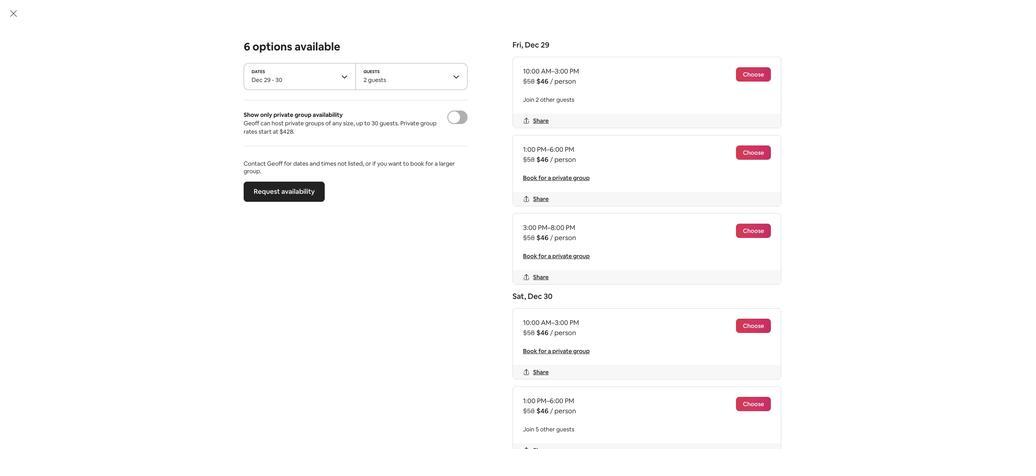 Task type: describe. For each thing, give the bounding box(es) containing it.
availability inside the show only private group availability geoff can host private groups of any size, up to 30 guests. private group rates start at $428.
[[313, 111, 343, 119]]

for inside cancel up to 7 days before the experience start time for a full refund, or within 24 hours of booking as long as the booking is made more than 48 hours before the start time.
[[628, 377, 637, 386]]

1 $58 $46 / person from the left
[[575, 215, 628, 224]]

this
[[338, 61, 350, 70]]

join 2 other guests
[[523, 96, 575, 103]]

/ inside contactless bank card / oyster card for the tube journey
[[517, 428, 520, 436]]

host
[[272, 119, 284, 127]]

book for a private group for 3:00 pm–8:00 pm $58 $46 / person
[[523, 252, 590, 260]]

share for 3rd share "button" from the bottom
[[534, 195, 549, 203]]

larger
[[439, 160, 455, 167]]

of inside the show only private group availability geoff can host private groups of any size, up to 30 guests. private group rates start at $428.
[[326, 119, 331, 127]]

0 horizontal spatial 6
[[244, 40, 250, 54]]

card
[[502, 428, 516, 436]]

rushed
[[356, 41, 378, 50]]

contact geoff for dates and times not listed, or if you want to book for a larger group.
[[244, 160, 455, 175]]

wet
[[534, 401, 545, 409]]

weather
[[547, 401, 572, 409]]

2 vertical spatial tour
[[351, 61, 364, 70]]

camera
[[447, 367, 471, 376]]

2 $58 $46 / person from the left
[[670, 215, 723, 224]]

with
[[277, 41, 291, 50]]

the down within
[[680, 397, 690, 406]]

past.
[[379, 41, 395, 50]]

fri, dec 29
[[513, 40, 550, 50]]

our
[[277, 51, 288, 60]]

dates
[[252, 69, 265, 74]]

show more button
[[277, 44, 320, 53]]

all
[[306, 75, 313, 84]]

of inside the walking tour was awesome. we are so happy that we chose it over the bus tour or river tour!  able to see and experience the sights of london up close and take photos with ease without feeling rushed past. the time flew by and our guide cleo was personable and very knowledgeable. would recommend this tour to everyone.
[[345, 31, 352, 40]]

0 horizontal spatial more
[[296, 44, 313, 53]]

the left bus
[[318, 21, 329, 30]]

show all 3,332 reviews
[[288, 75, 357, 84]]

-
[[272, 76, 274, 84]]

48
[[629, 397, 637, 406]]

book for a private group for 10:00 am–3:00 pm $58 $46 / person
[[523, 347, 590, 355]]

times
[[321, 160, 337, 167]]

–
[[345, 144, 348, 153]]

book
[[411, 160, 425, 167]]

and down that
[[433, 21, 445, 30]]

we
[[376, 11, 387, 20]]

/ person
[[506, 215, 532, 224]]

is inside cancel up to 7 days before the experience start time for a full refund, or within 24 hours of booking as long as the booking is made more than 48 hours before the start time.
[[701, 387, 705, 396]]

can
[[261, 119, 271, 127]]

request availability
[[254, 187, 315, 196]]

a inside "3:00 pm–8:00 pm book for a private group"
[[504, 193, 507, 201]]

30 inside the show only private group availability geoff can host private groups of any size, up to 30 guests. private group rates start at $428.
[[372, 119, 379, 127]]

2 horizontal spatial start
[[692, 397, 706, 406]]

share for first share "button" from the bottom of the page
[[534, 368, 549, 376]]

card
[[544, 428, 559, 436]]

show all 3,332 reviews link
[[277, 69, 367, 90]]

$58 inside 3:00 pm–8:00 pm $58 $46 / person
[[523, 233, 535, 242]]

group.
[[244, 167, 261, 175]]

by
[[440, 41, 447, 50]]

1 1:00 from the top
[[523, 145, 536, 154]]

29 for dates dec 29 - 30
[[264, 76, 271, 84]]

made
[[707, 387, 725, 396]]

knowledgeable.
[[402, 51, 451, 60]]

request
[[254, 187, 280, 196]]

29 for fri, dec 29
[[541, 40, 550, 50]]

dec inside choose from available dates 6 available for dec 29 – 30
[[321, 144, 334, 153]]

join 5 other guests
[[523, 425, 575, 433]]

experience
[[277, 31, 312, 40]]

u.k.)
[[518, 401, 532, 409]]

0 vertical spatial the
[[277, 11, 289, 20]]

without
[[308, 41, 332, 50]]

1 1:00 pm–6:00 pm $58 $46 / person from the top
[[523, 145, 576, 164]]

everyone.
[[374, 61, 404, 70]]

that
[[429, 11, 442, 20]]

phone
[[477, 367, 496, 376]]

or inside cancel up to 7 days before the experience start time for a full refund, or within 24 hours of booking as long as the booking is made more than 48 hours before the start time.
[[678, 377, 684, 386]]

2 vertical spatial am–3:00
[[541, 318, 569, 327]]

1 before from the top
[[657, 367, 678, 376]]

group inside "3:00 pm–8:00 pm book for a private group"
[[529, 193, 546, 201]]

fri, for fri, dec 29 10:00 am–3:00 pm join 2 other guests
[[288, 173, 297, 182]]

any
[[333, 119, 342, 127]]

0 vertical spatial am–3:00
[[541, 67, 569, 76]]

are
[[388, 11, 398, 20]]

2 for other
[[536, 96, 539, 103]]

flew
[[425, 41, 438, 50]]

30 inside dates dec 29 - 30
[[276, 76, 282, 84]]

a inside contact geoff for dates and times not listed, or if you want to book for a larger group.
[[435, 160, 438, 167]]

1 booking from the left
[[604, 387, 629, 396]]

2 booking from the left
[[674, 387, 699, 396]]

10:00 am–3:00 pm $58 $46 / person for first share "button" from the bottom of the page
[[523, 318, 580, 337]]

dec inside dates dec 29 - 30
[[252, 76, 263, 84]]

fri, dec 29 10:00 am–3:00 pm join 2 other guests
[[288, 173, 339, 201]]

0 vertical spatial hours
[[715, 377, 732, 386]]

gear
[[447, 411, 461, 420]]

the walking tour was awesome. we are so happy that we chose it over the bus tour or river tour!  able to see and experience the sights of london up close and take photos with ease without feeling rushed past. the time flew by and our guide cleo was personable and very knowledgeable. would recommend this tour to everyone.
[[277, 11, 460, 70]]

reviews
[[333, 75, 357, 84]]

of inside cancel up to 7 days before the experience start time for a full refund, or within 24 hours of booking as long as the booking is made more than 48 hours before the start time.
[[596, 387, 602, 396]]

up inside cancel up to 7 days before the experience start time for a full refund, or within 24 hours of booking as long as the booking is made more than 48 hours before the start time.
[[619, 367, 627, 376]]

ease
[[292, 41, 307, 50]]

0 vertical spatial tour
[[316, 11, 329, 20]]

(this
[[484, 401, 498, 409]]

journey
[[475, 438, 498, 446]]

!
[[532, 367, 533, 376]]

/ inside 3:00 pm–8:00 pm $58 $46 / person
[[551, 233, 553, 242]]

1 horizontal spatial photos
[[508, 367, 530, 376]]

for inside contactless bank card / oyster card for the tube journey
[[561, 428, 570, 436]]

2 pm–6:00 from the top
[[537, 396, 564, 405]]

contactless bank card / oyster card for the tube journey
[[447, 428, 570, 446]]

2 share button from the top
[[520, 192, 553, 206]]

book for 3:00 pm–8:00 pm $58 $46 / person
[[523, 252, 538, 260]]

0 vertical spatial 10:00
[[523, 67, 540, 76]]

show for show more
[[277, 44, 295, 53]]

list item inside 'list'
[[513, 0, 712, 69]]

book for a private group link for 10:00 am–3:00 pm $58 $46 / person
[[523, 347, 590, 355]]

we
[[443, 11, 452, 20]]

if
[[447, 401, 451, 409]]

experience
[[691, 367, 726, 376]]

10:00 am–3:00 pm $58 $46 / person for first share "button" from the top of the page
[[523, 67, 580, 86]]

join for 10:00 am–3:00 pm $58 $46 / person
[[523, 96, 535, 103]]

full
[[643, 377, 653, 386]]

tube
[[459, 438, 473, 446]]

raining
[[461, 401, 482, 409]]

happy
[[408, 11, 427, 20]]

2 1:00 pm–6:00 pm $58 $46 / person from the top
[[523, 396, 576, 415]]

choose from available dates 6 available for dec 29 – 30
[[277, 130, 401, 153]]

book inside "3:00 pm–8:00 pm book for a private group"
[[479, 193, 493, 201]]

it
[[297, 21, 302, 30]]

is inside "if its raining (this is the u.k.) wet weather gear"
[[500, 401, 504, 409]]

am–3:00 inside fri, dec 29 10:00 am–3:00 pm join 2 other guests
[[304, 184, 328, 191]]

3,332
[[315, 75, 332, 84]]

feeling
[[334, 41, 355, 50]]

1 pm–6:00 from the top
[[537, 145, 564, 154]]

cleo
[[308, 51, 322, 60]]

up inside the show only private group availability geoff can host private groups of any size, up to 30 guests. private group rates start at $428.
[[356, 119, 363, 127]]

so
[[400, 11, 407, 20]]

1 vertical spatial start
[[596, 377, 611, 386]]

personable
[[337, 51, 372, 60]]

able
[[397, 21, 411, 30]]

show inside the show only private group availability geoff can host private groups of any size, up to 30 guests. private group rates start at $428.
[[244, 111, 259, 119]]

book for a private group for 1:00 pm–6:00 pm $58 $46 / person
[[523, 174, 590, 182]]

within
[[686, 377, 705, 386]]

time.
[[708, 397, 724, 406]]

available for from
[[336, 130, 374, 142]]

4 share button from the top
[[520, 365, 553, 379]]

long
[[639, 387, 652, 396]]

pm inside "3:00 pm–8:00 pm book for a private group"
[[516, 184, 525, 191]]

and right by
[[449, 41, 460, 50]]

show only private group availability geoff can host private groups of any size, up to 30 guests. private group rates start at $428.
[[244, 111, 437, 135]]



Task type: vqa. For each thing, say whether or not it's contained in the screenshot.
Share button
yes



Task type: locate. For each thing, give the bounding box(es) containing it.
at
[[273, 128, 279, 135]]

the inside "if its raining (this is the u.k.) wet weather gear"
[[506, 401, 516, 409]]

more inside cancel up to 7 days before the experience start time for a full refund, or within 24 hours of booking as long as the booking is made more than 48 hours before the start time.
[[596, 397, 612, 406]]

0 vertical spatial was
[[330, 11, 342, 20]]

other for 1:00
[[541, 425, 555, 433]]

photos inside the walking tour was awesome. we are so happy that we chose it over the bus tour or river tour!  able to see and experience the sights of london up close and take photos with ease without feeling rushed past. the time flew by and our guide cleo was personable and very knowledgeable. would recommend this tour to everyone.
[[433, 31, 455, 40]]

10:00 inside fri, dec 29 10:00 am–3:00 pm join 2 other guests
[[288, 184, 302, 191]]

0 vertical spatial more
[[296, 44, 313, 53]]

refund,
[[654, 377, 676, 386]]

6 options available
[[244, 40, 341, 54]]

start
[[259, 128, 272, 135], [596, 377, 611, 386], [692, 397, 706, 406]]

the up the chose
[[277, 11, 289, 20]]

1 vertical spatial sat,
[[513, 291, 527, 301]]

join inside fri, dec 29 10:00 am–3:00 pm join 2 other guests
[[288, 193, 299, 201]]

2 as from the left
[[654, 387, 661, 396]]

1 vertical spatial 6
[[277, 144, 281, 153]]

to left see
[[413, 21, 419, 30]]

of left any
[[326, 119, 331, 127]]

to right want
[[403, 160, 409, 167]]

guests inside 'guests 2 guests'
[[368, 76, 387, 84]]

0 horizontal spatial of
[[326, 119, 331, 127]]

2 vertical spatial book for a private group
[[523, 347, 590, 355]]

for inside choose from available dates 6 available for dec 29 – 30
[[311, 144, 320, 153]]

0 vertical spatial availability
[[313, 111, 343, 119]]

dates down guests.
[[376, 130, 401, 142]]

to inside contact geoff for dates and times not listed, or if you want to book for a larger group.
[[403, 160, 409, 167]]

0 vertical spatial show
[[277, 44, 295, 53]]

availability up any
[[313, 111, 343, 119]]

0 vertical spatial sat, dec 30
[[575, 173, 610, 182]]

or left within
[[678, 377, 684, 386]]

pm–8:00 right / person
[[538, 223, 565, 232]]

take
[[418, 31, 432, 40]]

share for first share "button" from the top of the page
[[534, 117, 549, 124]]

more
[[296, 44, 313, 53], [596, 397, 612, 406]]

request availability link
[[244, 182, 325, 202]]

the
[[318, 21, 329, 30], [313, 31, 324, 40], [680, 367, 690, 376], [662, 387, 673, 396], [680, 397, 690, 406], [506, 401, 516, 409], [447, 438, 457, 446]]

0 horizontal spatial dates
[[293, 160, 309, 167]]

29 for fri, dec 29 10:00 am–3:00 pm join 2 other guests
[[313, 173, 321, 182]]

photos left ! on the bottom right of the page
[[508, 367, 530, 376]]

2 vertical spatial show
[[244, 111, 259, 119]]

2 1:00 from the top
[[523, 396, 536, 405]]

would
[[277, 61, 297, 70]]

very
[[387, 51, 400, 60]]

share
[[534, 117, 549, 124], [534, 195, 549, 203], [534, 273, 549, 281], [534, 368, 549, 376]]

0 vertical spatial photos
[[433, 31, 455, 40]]

if its raining (this is the u.k.) wet weather gear
[[447, 401, 572, 420]]

6 down the at on the top of page
[[277, 144, 281, 153]]

0 vertical spatial pm–6:00
[[537, 145, 564, 154]]

is left the made
[[701, 387, 705, 396]]

close
[[387, 31, 404, 40]]

private
[[274, 111, 294, 119], [285, 119, 304, 127], [553, 174, 572, 182], [508, 193, 528, 201], [553, 252, 572, 260], [553, 347, 572, 355]]

6 left options
[[244, 40, 250, 54]]

1 10:00 am–3:00 pm $58 $46 / person from the top
[[523, 67, 580, 86]]

bank
[[485, 428, 500, 436]]

start inside the show only private group availability geoff can host private groups of any size, up to 30 guests. private group rates start at $428.
[[259, 128, 272, 135]]

was up bus
[[330, 11, 342, 20]]

or inside the walking tour was awesome. we are so happy that we chose it over the bus tour or river tour!  able to see and experience the sights of london up close and take photos with ease without feeling rushed past. the time flew by and our guide cleo was personable and very knowledgeable. would recommend this tour to everyone.
[[357, 21, 364, 30]]

before down refund,
[[657, 397, 678, 406]]

1 horizontal spatial 6
[[277, 144, 281, 153]]

0 vertical spatial 1:00 pm–6:00 pm $58 $46 / person
[[523, 145, 576, 164]]

hours up the made
[[715, 377, 732, 386]]

0 horizontal spatial 3:00
[[479, 184, 491, 191]]

pm–8:00 inside 3:00 pm–8:00 pm $58 $46 / person
[[538, 223, 565, 232]]

1 horizontal spatial the
[[396, 41, 408, 50]]

10:00 am–3:00 pm $58 $46 / person
[[523, 67, 580, 86], [523, 318, 580, 337]]

1 vertical spatial pm–8:00
[[538, 223, 565, 232]]

geoff inside contact geoff for dates and times not listed, or if you want to book for a larger group.
[[267, 160, 283, 167]]

1 vertical spatial of
[[326, 119, 331, 127]]

1 vertical spatial am–3:00
[[304, 184, 328, 191]]

before up refund,
[[657, 367, 678, 376]]

and down 'past.'
[[374, 51, 385, 60]]

geoff inside the show only private group availability geoff can host private groups of any size, up to 30 guests. private group rates start at $428.
[[244, 119, 259, 127]]

2 vertical spatial or
[[678, 377, 684, 386]]

1 horizontal spatial is
[[701, 387, 705, 396]]

2 inside 'guests 2 guests'
[[364, 76, 367, 84]]

3:00 inside "3:00 pm–8:00 pm book for a private group"
[[479, 184, 491, 191]]

hours down long
[[639, 397, 656, 406]]

book for a private group link
[[523, 174, 590, 182], [479, 193, 546, 201], [523, 252, 590, 260], [523, 347, 590, 355]]

2 vertical spatial start
[[692, 397, 706, 406]]

2 vertical spatial 10:00
[[523, 318, 540, 327]]

1 vertical spatial 1:00 pm–6:00 pm $58 $46 / person
[[523, 396, 576, 415]]

$58
[[523, 77, 535, 86], [523, 155, 535, 164], [575, 215, 586, 224], [670, 215, 682, 224], [523, 233, 535, 242], [523, 328, 535, 337], [523, 407, 535, 415]]

1 vertical spatial before
[[657, 397, 678, 406]]

2 vertical spatial of
[[596, 387, 602, 396]]

of
[[345, 31, 352, 40], [326, 119, 331, 127], [596, 387, 602, 396]]

1:00 pm–6:00 pm $58 $46 / person
[[523, 145, 576, 164], [523, 396, 576, 415]]

pm inside 3:00 pm–8:00 pm $58 $46 / person
[[566, 223, 576, 232]]

1 vertical spatial availability
[[282, 187, 315, 196]]

guests 2 guests
[[364, 69, 387, 84]]

time inside cancel up to 7 days before the experience start time for a full refund, or within 24 hours of booking as long as the booking is made more than 48 hours before the start time.
[[612, 377, 626, 386]]

1 vertical spatial show
[[288, 75, 305, 84]]

1 horizontal spatial $58 $46 / person
[[670, 215, 723, 224]]

from
[[313, 130, 334, 142]]

3:00 inside 3:00 pm–8:00 pm $58 $46 / person
[[523, 223, 537, 232]]

book
[[523, 174, 538, 182], [479, 193, 493, 201], [523, 252, 538, 260], [523, 347, 538, 355]]

dates up fri, dec 29 10:00 am–3:00 pm join 2 other guests
[[293, 160, 309, 167]]

0 horizontal spatial is
[[500, 401, 504, 409]]

am–3:00
[[541, 67, 569, 76], [304, 184, 328, 191], [541, 318, 569, 327]]

2 share from the top
[[534, 195, 549, 203]]

1 vertical spatial book for a private group
[[523, 252, 590, 260]]

2 for guests
[[364, 76, 367, 84]]

1 vertical spatial 10:00 am–3:00 pm $58 $46 / person
[[523, 318, 580, 337]]

1 vertical spatial available
[[336, 130, 374, 142]]

join
[[523, 96, 535, 103], [288, 193, 299, 201], [523, 425, 535, 433]]

tour down personable
[[351, 61, 364, 70]]

time inside the walking tour was awesome. we are so happy that we chose it over the bus tour or river tour!  able to see and experience the sights of london up close and take photos with ease without feeling rushed past. the time flew by and our guide cleo was personable and very knowledgeable. would recommend this tour to everyone.
[[409, 41, 423, 50]]

0 vertical spatial 1:00
[[523, 145, 536, 154]]

0 vertical spatial is
[[701, 387, 705, 396]]

$428.
[[280, 128, 295, 135]]

options
[[253, 40, 293, 54]]

the up within
[[680, 367, 690, 376]]

booking down within
[[674, 387, 699, 396]]

1 vertical spatial sat, dec 30
[[513, 291, 553, 301]]

list item
[[513, 0, 712, 69]]

to left the 7
[[628, 367, 635, 376]]

1 horizontal spatial fri,
[[513, 40, 524, 50]]

choose
[[277, 130, 311, 142]]

1 horizontal spatial of
[[345, 31, 352, 40]]

0 vertical spatial book for a private group
[[523, 174, 590, 182]]

1 vertical spatial hours
[[639, 397, 656, 406]]

the left 'u.k.)'
[[506, 401, 516, 409]]

4 share from the top
[[534, 368, 549, 376]]

and left times
[[310, 160, 320, 167]]

1 horizontal spatial or
[[366, 160, 371, 167]]

0 vertical spatial of
[[345, 31, 352, 40]]

private
[[401, 119, 419, 127]]

pm–8:00
[[492, 184, 515, 191], [538, 223, 565, 232]]

sat,
[[575, 173, 587, 182], [513, 291, 527, 301]]

booking up than
[[604, 387, 629, 396]]

group
[[295, 111, 312, 119], [421, 119, 437, 127], [574, 174, 590, 182], [529, 193, 546, 201], [574, 252, 590, 260], [574, 347, 590, 355]]

3:00 for 3:00 pm–8:00 pm $58 $46 / person
[[523, 223, 537, 232]]

book for a private group link for 3:00 pm–8:00 pm $58 $46 / person
[[523, 252, 590, 260]]

if
[[373, 160, 376, 167]]

3:00 pm–8:00 pm $58 $46 / person
[[523, 223, 576, 242]]

1 horizontal spatial booking
[[674, 387, 699, 396]]

start down can
[[259, 128, 272, 135]]

0 horizontal spatial geoff
[[244, 119, 259, 127]]

as up 48
[[631, 387, 637, 396]]

to right size,
[[365, 119, 370, 127]]

the down refund,
[[662, 387, 673, 396]]

30 inside choose from available dates 6 available for dec 29 – 30
[[349, 144, 357, 153]]

2 horizontal spatial of
[[596, 387, 602, 396]]

fri, inside fri, dec 29 10:00 am–3:00 pm join 2 other guests
[[288, 173, 297, 182]]

dates inside contact geoff for dates and times not listed, or if you want to book for a larger group.
[[293, 160, 309, 167]]

1 vertical spatial geoff
[[267, 160, 283, 167]]

tour right bus
[[343, 21, 356, 30]]

1 vertical spatial or
[[366, 160, 371, 167]]

dates inside choose from available dates 6 available for dec 29 – 30
[[376, 130, 401, 142]]

2 vertical spatial other
[[541, 425, 555, 433]]

private inside "3:00 pm–8:00 pm book for a private group"
[[508, 193, 528, 201]]

0 horizontal spatial 2
[[301, 193, 304, 201]]

days
[[641, 367, 656, 376]]

$46 inside 3:00 pm–8:00 pm $58 $46 / person
[[537, 233, 549, 242]]

up up 'past.'
[[378, 31, 386, 40]]

person
[[555, 77, 576, 86], [555, 155, 576, 164], [510, 215, 532, 224], [606, 215, 628, 224], [701, 215, 723, 224], [555, 233, 576, 242], [555, 328, 576, 337], [555, 407, 576, 415]]

available down choose
[[283, 144, 310, 153]]

2 vertical spatial 2
[[301, 193, 304, 201]]

0 horizontal spatial $58 $46 / person
[[575, 215, 628, 224]]

1 horizontal spatial 3:00
[[523, 223, 537, 232]]

0 vertical spatial or
[[357, 21, 364, 30]]

1 vertical spatial the
[[396, 41, 408, 50]]

1 vertical spatial 10:00
[[288, 184, 302, 191]]

0 vertical spatial 2
[[364, 76, 367, 84]]

10:00
[[523, 67, 540, 76], [288, 184, 302, 191], [523, 318, 540, 327]]

see
[[421, 21, 432, 30]]

was down without at the left top of page
[[324, 51, 336, 60]]

pm
[[570, 67, 580, 76], [565, 145, 575, 154], [329, 184, 337, 191], [516, 184, 525, 191], [566, 223, 576, 232], [570, 318, 580, 327], [565, 396, 575, 405]]

0 horizontal spatial or
[[357, 21, 364, 30]]

1 horizontal spatial sat,
[[575, 173, 587, 182]]

the up without at the left top of page
[[313, 31, 324, 40]]

you
[[378, 160, 387, 167]]

0 horizontal spatial photos
[[433, 31, 455, 40]]

availability
[[313, 111, 343, 119], [282, 187, 315, 196]]

0 horizontal spatial up
[[356, 119, 363, 127]]

tour up over
[[316, 11, 329, 20]]

book for 1:00 pm–6:00 pm $58 $46 / person
[[523, 174, 538, 182]]

share for 2nd share "button" from the bottom of the page
[[534, 273, 549, 281]]

and inside contact geoff for dates and times not listed, or if you want to book for a larger group.
[[310, 160, 320, 167]]

2 book for a private group from the top
[[523, 252, 590, 260]]

1 horizontal spatial time
[[612, 377, 626, 386]]

pm–8:00 for /
[[538, 223, 565, 232]]

1 vertical spatial more
[[596, 397, 612, 406]]

2 vertical spatial available
[[283, 144, 310, 153]]

oyster
[[522, 428, 543, 436]]

1 share button from the top
[[520, 114, 553, 128]]

is right (this
[[500, 401, 504, 409]]

$58 $46 / person
[[575, 215, 628, 224], [670, 215, 723, 224]]

camera / phone for photos !
[[447, 367, 533, 376]]

0 vertical spatial pm–8:00
[[492, 184, 515, 191]]

6 inside choose from available dates 6 available for dec 29 – 30
[[277, 144, 281, 153]]

30
[[276, 76, 282, 84], [372, 119, 379, 127], [349, 144, 357, 153], [602, 173, 610, 182], [544, 291, 553, 301]]

2 before from the top
[[657, 397, 678, 406]]

book for a private group link for 1:00 pm–6:00 pm $58 $46 / person
[[523, 174, 590, 182]]

not
[[338, 160, 347, 167]]

3:00 pm–8:00 pm book for a private group
[[479, 184, 546, 201]]

for inside "3:00 pm–8:00 pm book for a private group"
[[494, 193, 503, 201]]

1 vertical spatial is
[[500, 401, 504, 409]]

available down size,
[[336, 130, 374, 142]]

0 vertical spatial 6
[[244, 40, 250, 54]]

2
[[364, 76, 367, 84], [536, 96, 539, 103], [301, 193, 304, 201]]

guests
[[364, 69, 380, 74]]

7
[[636, 367, 640, 376]]

fri, for fri, dec 29
[[513, 40, 524, 50]]

time down cancel
[[612, 377, 626, 386]]

awesome.
[[344, 11, 375, 20]]

1 horizontal spatial sat, dec 30
[[575, 173, 610, 182]]

join for 1:00 pm–6:00 pm $58 $46 / person
[[523, 425, 535, 433]]

tour
[[316, 11, 329, 20], [343, 21, 356, 30], [351, 61, 364, 70]]

1 as from the left
[[631, 387, 637, 396]]

up inside the walking tour was awesome. we are so happy that we chose it over the bus tour or river tour!  able to see and experience the sights of london up close and take photos with ease without feeling rushed past. the time flew by and our guide cleo was personable and very knowledgeable. would recommend this tour to everyone.
[[378, 31, 386, 40]]

booking
[[604, 387, 629, 396], [674, 387, 699, 396]]

1 vertical spatial tour
[[343, 21, 356, 30]]

0 horizontal spatial sat,
[[513, 291, 527, 301]]

available up recommend
[[295, 40, 341, 54]]

or left if
[[366, 160, 371, 167]]

1 horizontal spatial dates
[[376, 130, 401, 142]]

person inside 3:00 pm–8:00 pm $58 $46 / person
[[555, 233, 576, 242]]

to down personable
[[366, 61, 372, 70]]

1 vertical spatial was
[[324, 51, 336, 60]]

guests.
[[380, 119, 399, 127]]

3 share from the top
[[534, 273, 549, 281]]

2 horizontal spatial up
[[619, 367, 627, 376]]

available for options
[[295, 40, 341, 54]]

photos up by
[[433, 31, 455, 40]]

1 vertical spatial 3:00
[[523, 223, 537, 232]]

0 horizontal spatial sat, dec 30
[[513, 291, 553, 301]]

up left the 7
[[619, 367, 627, 376]]

2 vertical spatial join
[[523, 425, 535, 433]]

chose
[[277, 21, 296, 30]]

time down take
[[409, 41, 423, 50]]

0 vertical spatial up
[[378, 31, 386, 40]]

sights
[[325, 31, 344, 40]]

start left time.
[[692, 397, 706, 406]]

of up feeling
[[345, 31, 352, 40]]

show for show all 3,332 reviews
[[288, 75, 305, 84]]

geoff right "contact"
[[267, 160, 283, 167]]

dates for for
[[293, 160, 309, 167]]

1 share from the top
[[534, 117, 549, 124]]

1 vertical spatial photos
[[508, 367, 530, 376]]

0 horizontal spatial booking
[[604, 387, 629, 396]]

29 inside dates dec 29 - 30
[[264, 76, 271, 84]]

0 vertical spatial join
[[523, 96, 535, 103]]

0 horizontal spatial time
[[409, 41, 423, 50]]

cancel
[[596, 367, 617, 376]]

pm inside fri, dec 29 10:00 am–3:00 pm join 2 other guests
[[329, 184, 337, 191]]

2 inside fri, dec 29 10:00 am–3:00 pm join 2 other guests
[[301, 193, 304, 201]]

as right long
[[654, 387, 661, 396]]

recommend
[[299, 61, 337, 70]]

1 vertical spatial dates
[[293, 160, 309, 167]]

2 horizontal spatial or
[[678, 377, 684, 386]]

or down awesome.
[[357, 21, 364, 30]]

1 horizontal spatial start
[[596, 377, 611, 386]]

up right size,
[[356, 119, 363, 127]]

1:00
[[523, 145, 536, 154], [523, 396, 536, 405]]

availability right 'request'
[[282, 187, 315, 196]]

1 horizontal spatial hours
[[715, 377, 732, 386]]

size,
[[343, 119, 355, 127]]

other inside fri, dec 29 10:00 am–3:00 pm join 2 other guests
[[305, 193, 320, 201]]

guests inside fri, dec 29 10:00 am–3:00 pm join 2 other guests
[[321, 193, 339, 201]]

pm–8:00 inside "3:00 pm–8:00 pm book for a private group"
[[492, 184, 515, 191]]

of down cancel
[[596, 387, 602, 396]]

1 horizontal spatial more
[[596, 397, 612, 406]]

0 vertical spatial available
[[295, 40, 341, 54]]

1 vertical spatial pm–6:00
[[537, 396, 564, 405]]

29
[[541, 40, 550, 50], [264, 76, 271, 84], [336, 144, 343, 153], [313, 173, 321, 182]]

a
[[435, 160, 438, 167], [548, 174, 552, 182], [504, 193, 507, 201], [548, 252, 552, 260], [548, 347, 552, 355], [638, 377, 642, 386]]

1 vertical spatial time
[[612, 377, 626, 386]]

29 inside choose from available dates 6 available for dec 29 – 30
[[336, 144, 343, 153]]

to inside cancel up to 7 days before the experience start time for a full refund, or within 24 hours of booking as long as the booking is made more than 48 hours before the start time.
[[628, 367, 635, 376]]

pm–8:00 up / person
[[492, 184, 515, 191]]

other for 10:00
[[541, 96, 555, 103]]

guide
[[289, 51, 307, 60]]

5
[[536, 425, 539, 433]]

the down close
[[396, 41, 408, 50]]

3 share button from the top
[[520, 270, 553, 284]]

dec inside fri, dec 29 10:00 am–3:00 pm join 2 other guests
[[299, 173, 312, 182]]

dates for available
[[376, 130, 401, 142]]

3 book for a private group from the top
[[523, 347, 590, 355]]

1 book for a private group from the top
[[523, 174, 590, 182]]

2 10:00 am–3:00 pm $58 $46 / person from the top
[[523, 318, 580, 337]]

geoff up rates
[[244, 119, 259, 127]]

list containing the walking tour was awesome. we are so happy that we chose it over the bus tour or river tour!  able to see and experience the sights of london up close and take photos with ease without feeling rushed past. the time flew by and our guide cleo was personable and very knowledgeable. would recommend this tour to everyone.
[[274, 0, 752, 70]]

3:00 for 3:00 pm–8:00 pm book for a private group
[[479, 184, 491, 191]]

0 vertical spatial before
[[657, 367, 678, 376]]

24
[[706, 377, 714, 386]]

book for 10:00 am–3:00 pm $58 $46 / person
[[523, 347, 538, 355]]

/
[[551, 77, 553, 86], [551, 155, 553, 164], [506, 215, 509, 224], [602, 215, 605, 224], [697, 215, 700, 224], [551, 233, 553, 242], [551, 328, 553, 337], [473, 367, 476, 376], [551, 407, 553, 415], [517, 428, 520, 436]]

the inside contactless bank card / oyster card for the tube journey
[[447, 438, 457, 446]]

groups
[[305, 119, 324, 127]]

bus
[[330, 21, 341, 30]]

and down the able
[[405, 31, 417, 40]]

0 vertical spatial other
[[541, 96, 555, 103]]

pm–8:00 for a
[[492, 184, 515, 191]]

the left tube
[[447, 438, 457, 446]]

list
[[274, 0, 752, 70]]

or inside contact geoff for dates and times not listed, or if you want to book for a larger group.
[[366, 160, 371, 167]]

to inside the show only private group availability geoff can host private groups of any size, up to 30 guests. private group rates start at $428.
[[365, 119, 370, 127]]

tour!
[[381, 21, 395, 30]]

a inside cancel up to 7 days before the experience start time for a full refund, or within 24 hours of booking as long as the booking is made more than 48 hours before the start time.
[[638, 377, 642, 386]]

29 inside fri, dec 29 10:00 am–3:00 pm join 2 other guests
[[313, 173, 321, 182]]

1 vertical spatial join
[[288, 193, 299, 201]]

before
[[657, 367, 678, 376], [657, 397, 678, 406]]

1 vertical spatial 1:00
[[523, 396, 536, 405]]

0 horizontal spatial start
[[259, 128, 272, 135]]

start down cancel
[[596, 377, 611, 386]]



